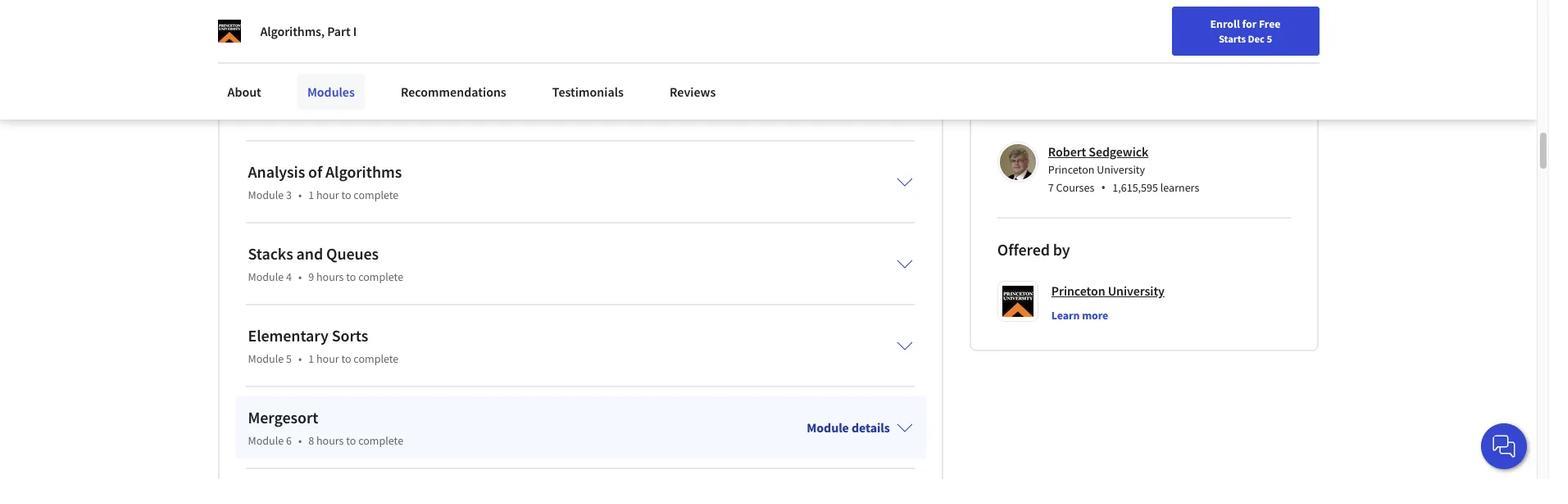 Task type: locate. For each thing, give the bounding box(es) containing it.
1 courses from the top
[[1056, 105, 1095, 120]]

• left 9
[[298, 270, 302, 284]]

0 vertical spatial hour
[[316, 188, 339, 202]]

1 down 'elementary'
[[308, 352, 314, 366]]

1 vertical spatial 1
[[308, 352, 314, 366]]

show notifications image
[[1316, 20, 1335, 40]]

enroll
[[1210, 16, 1240, 31]]

2 vertical spatial 5
[[286, 352, 292, 366]]

complete down 'sorts'
[[354, 352, 399, 366]]

of
[[308, 161, 322, 182]]

• inside mergesort module 6 • 8 hours to complete
[[298, 434, 302, 448]]

hours inside stacks and queues module 4 • 9 hours to complete
[[316, 270, 344, 284]]

module inside elementary sorts module 5 • 1 hour to complete
[[248, 352, 284, 366]]

• right 3 at the top left
[[298, 188, 302, 202]]

module left 4 on the bottom left of page
[[248, 270, 284, 284]]

university inside robert sedgewick princeton university 7 courses • 1,615,595 learners
[[1097, 162, 1145, 177]]

princeton university link
[[1052, 281, 1165, 301]]

hours inside mergesort module 6 • 8 hours to complete
[[316, 434, 344, 448]]

5 down 'elementary'
[[286, 352, 292, 366]]

1 right 3 at the top left
[[308, 188, 314, 202]]

module details
[[807, 420, 890, 436]]

hours right 8
[[316, 434, 344, 448]]

reviews
[[670, 84, 716, 100]]

princeton up learn more button
[[1052, 283, 1105, 299]]

1 hours from the top
[[316, 270, 344, 284]]

5 right dec
[[1267, 32, 1272, 45]]

offered by
[[997, 239, 1070, 260]]

to inside elementary sorts module 5 • 1 hour to complete
[[341, 352, 351, 366]]

1 vertical spatial university
[[1108, 283, 1165, 299]]

by
[[1053, 239, 1070, 260]]

2 hours from the top
[[316, 434, 344, 448]]

offered
[[997, 239, 1050, 260]]

1 vertical spatial hour
[[316, 352, 339, 366]]

1 inside analysis of algorithms module 3 • 1 hour to complete
[[308, 188, 314, 202]]

to down the algorithms on the left top of the page
[[341, 188, 351, 202]]

learners inside the 5 courses • 1,580,092 learners
[[1161, 105, 1199, 120]]

hour down of
[[316, 188, 339, 202]]

None search field
[[234, 10, 627, 43]]

for
[[1242, 16, 1257, 31]]

5
[[1267, 32, 1272, 45], [1048, 105, 1054, 120], [286, 352, 292, 366]]

courses up robert
[[1056, 105, 1095, 120]]

module left details on the right
[[807, 420, 849, 436]]

recommendations link
[[391, 74, 516, 110]]

elementary
[[248, 325, 329, 346]]

1
[[308, 188, 314, 202], [308, 352, 314, 366]]

0 vertical spatial university
[[1097, 162, 1145, 177]]

to down 'sorts'
[[341, 352, 351, 366]]

sedgewick
[[1089, 143, 1149, 160]]

university
[[1097, 162, 1145, 177], [1108, 283, 1165, 299]]

to
[[341, 188, 351, 202], [346, 270, 356, 284], [341, 352, 351, 366], [346, 434, 356, 448]]

3
[[286, 188, 292, 202]]

2 horizontal spatial 5
[[1267, 32, 1272, 45]]

english
[[1222, 18, 1262, 35]]

1,656
[[1151, 30, 1177, 45]]

2 learners from the top
[[1161, 180, 1199, 195]]

6
[[286, 434, 292, 448]]

2 hour from the top
[[316, 352, 339, 366]]

complete inside mergesort module 6 • 8 hours to complete
[[358, 434, 403, 448]]

1 1 from the top
[[308, 188, 314, 202]]

module left 6
[[248, 434, 284, 448]]

learners right 1,580,092
[[1161, 105, 1199, 120]]

algorithms,
[[260, 23, 325, 39]]

1 vertical spatial courses
[[1056, 180, 1095, 195]]

1 vertical spatial hours
[[316, 434, 344, 448]]

• down 'elementary'
[[298, 352, 302, 366]]

complete right 8
[[358, 434, 403, 448]]

0 vertical spatial courses
[[1056, 105, 1095, 120]]

5 up robert
[[1048, 105, 1054, 120]]

• inside analysis of algorithms module 3 • 1 hour to complete
[[298, 188, 302, 202]]

elementary sorts module 5 • 1 hour to complete
[[248, 325, 399, 366]]

hour down 'sorts'
[[316, 352, 339, 366]]

to inside stacks and queues module 4 • 9 hours to complete
[[346, 270, 356, 284]]

robert sedgewick link
[[1048, 143, 1149, 160]]

• left 1,580,092
[[1101, 103, 1106, 121]]

robert
[[1048, 143, 1086, 160]]

complete
[[354, 188, 399, 202], [358, 270, 403, 284], [354, 352, 399, 366], [358, 434, 403, 448]]

complete down queues on the bottom of page
[[358, 270, 403, 284]]

• left the 1,615,595
[[1101, 179, 1106, 197]]

1 hour from the top
[[316, 188, 339, 202]]

to inside analysis of algorithms module 3 • 1 hour to complete
[[341, 188, 351, 202]]

• left 8
[[298, 434, 302, 448]]

stacks and queues module 4 • 9 hours to complete
[[248, 243, 403, 284]]

1 horizontal spatial 5
[[1048, 105, 1054, 120]]

2 1 from the top
[[308, 352, 314, 366]]

learn
[[1052, 308, 1080, 323]]

university up the more on the right bottom of page
[[1108, 283, 1165, 299]]

recommendations
[[401, 84, 506, 100]]

about link
[[218, 74, 271, 110]]

0 vertical spatial learners
[[1161, 105, 1199, 120]]

princeton down robert
[[1048, 162, 1095, 177]]

•
[[1101, 103, 1106, 121], [1101, 179, 1106, 197], [298, 188, 302, 202], [298, 270, 302, 284], [298, 352, 302, 366], [298, 434, 302, 448]]

courses
[[1056, 105, 1095, 120], [1056, 180, 1095, 195]]

learners
[[1161, 105, 1199, 120], [1161, 180, 1199, 195]]

0 vertical spatial hours
[[316, 270, 344, 284]]

i
[[353, 23, 357, 39]]

reviews link
[[660, 74, 726, 110]]

free
[[1259, 16, 1281, 31]]

module
[[248, 188, 284, 202], [248, 270, 284, 284], [248, 352, 284, 366], [807, 420, 849, 436], [248, 434, 284, 448]]

to right 8
[[346, 434, 356, 448]]

enroll for free starts dec 5
[[1210, 16, 1281, 45]]

learn more
[[1052, 308, 1108, 323]]

about
[[227, 84, 261, 100]]

0 horizontal spatial 5
[[286, 352, 292, 366]]

hour
[[316, 188, 339, 202], [316, 352, 339, 366]]

complete down the algorithms on the left top of the page
[[354, 188, 399, 202]]

1 learners from the top
[[1161, 105, 1199, 120]]

module left 3 at the top left
[[248, 188, 284, 202]]

0 vertical spatial princeton
[[1048, 162, 1095, 177]]

1 vertical spatial 5
[[1048, 105, 1054, 120]]

princeton university
[[1052, 283, 1165, 299]]

starts
[[1219, 32, 1246, 45]]

5 courses • 1,580,092 learners
[[1048, 103, 1199, 121]]

analysis
[[248, 161, 305, 182]]

hours
[[316, 270, 344, 284], [316, 434, 344, 448]]

algorithms
[[325, 161, 402, 182]]

2 courses from the top
[[1056, 180, 1095, 195]]

0 vertical spatial 5
[[1267, 32, 1272, 45]]

hour inside analysis of algorithms module 3 • 1 hour to complete
[[316, 188, 339, 202]]

university down sedgewick
[[1097, 162, 1145, 177]]

modules link
[[297, 74, 365, 110]]

courses right 7
[[1056, 180, 1095, 195]]

to down queues on the bottom of page
[[346, 270, 356, 284]]

and
[[296, 243, 323, 264]]

module down 'elementary'
[[248, 352, 284, 366]]

1 vertical spatial learners
[[1161, 180, 1199, 195]]

learners right the 1,615,595
[[1161, 180, 1199, 195]]

princeton
[[1048, 162, 1095, 177], [1052, 283, 1105, 299]]

to inside mergesort module 6 • 8 hours to complete
[[346, 434, 356, 448]]

hours right 9
[[316, 270, 344, 284]]

0 vertical spatial 1
[[308, 188, 314, 202]]

learners inside robert sedgewick princeton university 7 courses • 1,615,595 learners
[[1161, 180, 1199, 195]]

part
[[327, 23, 351, 39]]



Task type: describe. For each thing, give the bounding box(es) containing it.
sorts
[[332, 325, 368, 346]]

queues
[[326, 243, 379, 264]]

robert sedgewick princeton university 7 courses • 1,615,595 learners
[[1048, 143, 1199, 197]]

7
[[1048, 180, 1054, 195]]

• inside stacks and queues module 4 • 9 hours to complete
[[298, 270, 302, 284]]

• inside elementary sorts module 5 • 1 hour to complete
[[298, 352, 302, 366]]

princeton university image
[[218, 20, 241, 43]]

1,656 ratings )
[[1151, 30, 1215, 45]]

hour inside elementary sorts module 5 • 1 hour to complete
[[316, 352, 339, 366]]

learn more button
[[1052, 307, 1108, 324]]

module inside mergesort module 6 • 8 hours to complete
[[248, 434, 284, 448]]

mergesort module 6 • 8 hours to complete
[[248, 407, 403, 448]]

module inside analysis of algorithms module 3 • 1 hour to complete
[[248, 188, 284, 202]]

4
[[286, 270, 292, 284]]

algorithms, part i
[[260, 23, 357, 39]]

details
[[852, 420, 890, 436]]

shopping cart: 1 item image
[[1154, 12, 1185, 39]]

module inside stacks and queues module 4 • 9 hours to complete
[[248, 270, 284, 284]]

5 inside enroll for free starts dec 5
[[1267, 32, 1272, 45]]

• inside robert sedgewick princeton university 7 courses • 1,615,595 learners
[[1101, 179, 1106, 197]]

courses inside the 5 courses • 1,580,092 learners
[[1056, 105, 1095, 120]]

1 inside elementary sorts module 5 • 1 hour to complete
[[308, 352, 314, 366]]

1,615,595
[[1113, 180, 1158, 195]]

dec
[[1248, 32, 1265, 45]]

testimonials
[[552, 84, 624, 100]]

chat with us image
[[1491, 434, 1517, 460]]

complete inside elementary sorts module 5 • 1 hour to complete
[[354, 352, 399, 366]]

modules
[[307, 84, 355, 100]]

english button
[[1193, 0, 1292, 53]]

more
[[1082, 308, 1108, 323]]

complete inside stacks and queues module 4 • 9 hours to complete
[[358, 270, 403, 284]]

courses inside robert sedgewick princeton university 7 courses • 1,615,595 learners
[[1056, 180, 1095, 195]]

1,580,092
[[1113, 105, 1158, 120]]

5 inside the 5 courses • 1,580,092 learners
[[1048, 105, 1054, 120]]

ratings
[[1179, 30, 1212, 45]]

stacks
[[248, 243, 293, 264]]

analysis of algorithms module 3 • 1 hour to complete
[[248, 161, 402, 202]]

princeton inside robert sedgewick princeton university 7 courses • 1,615,595 learners
[[1048, 162, 1095, 177]]

complete inside analysis of algorithms module 3 • 1 hour to complete
[[354, 188, 399, 202]]

robert sedgewick image
[[1000, 144, 1036, 180]]

8
[[308, 434, 314, 448]]

1 vertical spatial princeton
[[1052, 283, 1105, 299]]

testimonials link
[[542, 74, 634, 110]]

9
[[308, 270, 314, 284]]

5 inside elementary sorts module 5 • 1 hour to complete
[[286, 352, 292, 366]]

)
[[1212, 30, 1215, 45]]

mergesort
[[248, 407, 318, 428]]



Task type: vqa. For each thing, say whether or not it's contained in the screenshot.
Certificate inside the social work mastertrack® certificate offered by university of michigan 4 months
no



